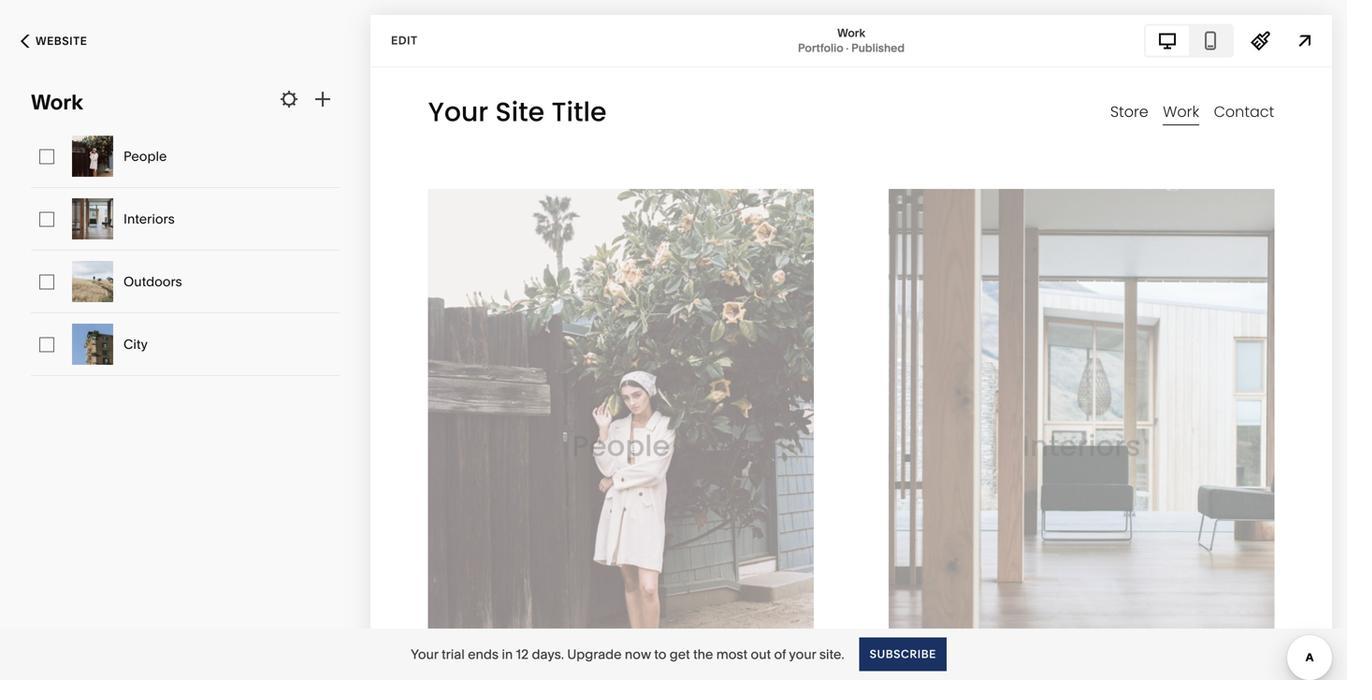 Task type: locate. For each thing, give the bounding box(es) containing it.
subscribe button
[[860, 638, 947, 671]]

trial
[[442, 647, 465, 663]]

work
[[838, 26, 866, 40], [31, 89, 83, 115]]

tab list
[[1146, 26, 1232, 56]]

your
[[789, 647, 816, 663]]

0 vertical spatial work
[[838, 26, 866, 40]]

subscribe
[[870, 648, 937, 661]]

published
[[852, 41, 905, 55]]

0 horizontal spatial work
[[31, 89, 83, 115]]

work up the ·
[[838, 26, 866, 40]]

row group
[[0, 125, 371, 376]]

your
[[411, 647, 439, 663]]

days.
[[532, 647, 564, 663]]

·
[[846, 41, 849, 55]]

work portfolio · published
[[798, 26, 905, 55]]

ends
[[468, 647, 499, 663]]

to
[[654, 647, 667, 663]]

1 vertical spatial work
[[31, 89, 83, 115]]

now
[[625, 647, 651, 663]]

work inside work portfolio · published
[[838, 26, 866, 40]]

interiors
[[124, 211, 175, 227]]

1 horizontal spatial work
[[838, 26, 866, 40]]

edit button
[[379, 23, 430, 58]]

12
[[516, 647, 529, 663]]

work down the website "button"
[[31, 89, 83, 115]]

website button
[[0, 21, 108, 62]]

website
[[36, 34, 87, 48]]

get
[[670, 647, 690, 663]]



Task type: vqa. For each thing, say whether or not it's contained in the screenshot.
'The quick brown fox jumps over the lazy dog.' inside the The quick brown fox jumps over the lazy dog. button
no



Task type: describe. For each thing, give the bounding box(es) containing it.
most
[[717, 647, 748, 663]]

of
[[774, 647, 786, 663]]

the
[[693, 647, 713, 663]]

your trial ends in 12 days. upgrade now to get the most out of your site.
[[411, 647, 845, 663]]

upgrade
[[567, 647, 622, 663]]

city
[[124, 336, 148, 352]]

outdoors
[[124, 274, 182, 290]]

out
[[751, 647, 771, 663]]

people
[[124, 148, 167, 164]]

edit
[[391, 34, 418, 47]]

in
[[502, 647, 513, 663]]

portfolio
[[798, 41, 844, 55]]

work for work
[[31, 89, 83, 115]]

row group containing people
[[0, 125, 371, 376]]

site.
[[820, 647, 845, 663]]

work for work portfolio · published
[[838, 26, 866, 40]]



